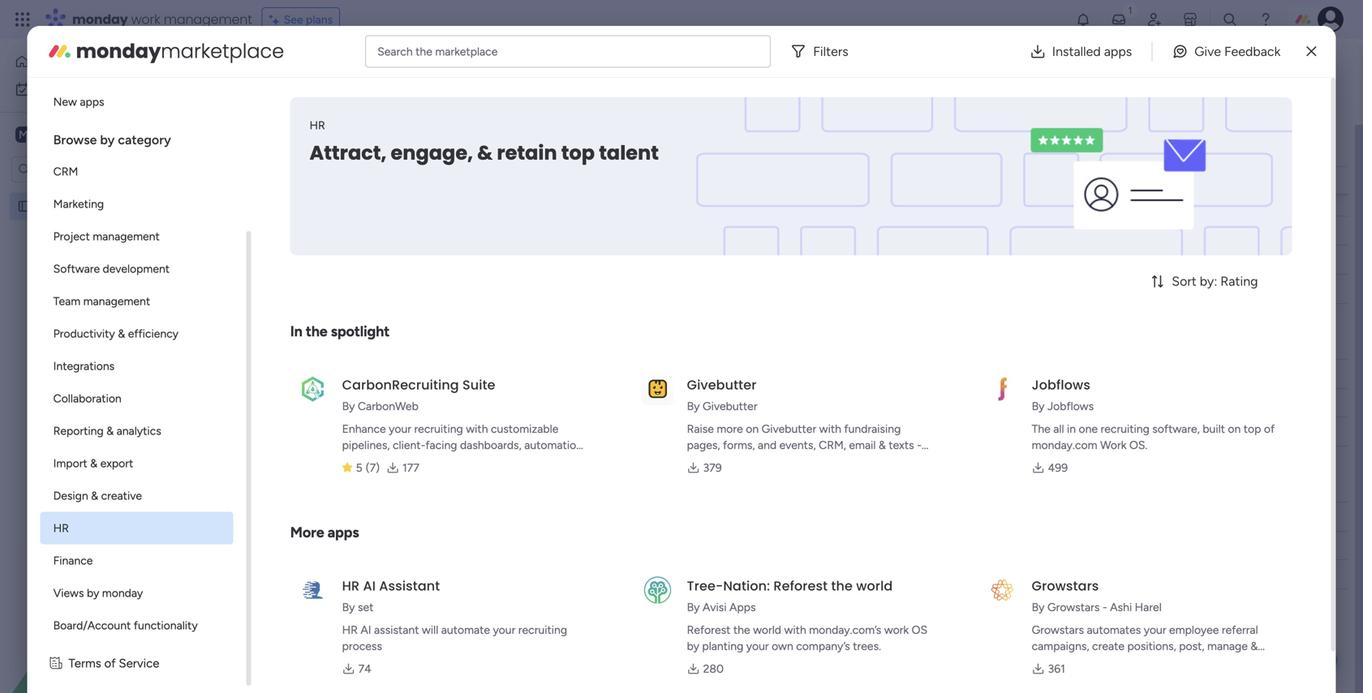 Task type: vqa. For each thing, say whether or not it's contained in the screenshot.


Task type: describe. For each thing, give the bounding box(es) containing it.
give feedback
[[1195, 44, 1281, 59]]

select product image
[[15, 11, 31, 28]]

the
[[1032, 422, 1051, 436]]

crm,
[[819, 439, 846, 452]]

own
[[772, 640, 793, 654]]

apps for more apps
[[327, 524, 359, 542]]

productivity
[[53, 327, 115, 341]]

in
[[1067, 422, 1076, 436]]

ashi
[[1110, 601, 1132, 615]]

project inside option
[[53, 230, 90, 243]]

work
[[1100, 439, 1127, 452]]

main table button
[[471, 52, 562, 78]]

your inside hr ai assistant will automate your recruiting process
[[493, 624, 516, 637]]

add view image
[[572, 59, 578, 71]]

& inside raise more on givebutter with fundraising pages, forms, and events, crm, email & texts - all for free.
[[879, 439, 886, 452]]

Search in workspace field
[[34, 160, 136, 179]]

group
[[325, 625, 355, 639]]

automates
[[1087, 624, 1141, 637]]

views
[[53, 587, 84, 600]]

by inside carbonrecruiting suite by carbonweb
[[342, 400, 355, 413]]

v2 done deadline image
[[710, 194, 723, 209]]

track!
[[1059, 656, 1088, 670]]

new for new task
[[252, 101, 276, 115]]

browse by category heading
[[40, 118, 233, 155]]

5
[[356, 461, 362, 475]]

growstars automates your employee referral campaigns, create positions, post, manage & keep track!
[[1032, 624, 1258, 670]]

all inside raise more on givebutter with fundraising pages, forms, and events, crm, email & texts - all for free.
[[687, 455, 698, 469]]

- inside growstars by growstars - ashi harel
[[1103, 601, 1107, 615]]

reforest the world with monday.com's work os by planting your own company's trees.
[[687, 624, 928, 654]]

mar for mar 8
[[747, 195, 765, 208]]

app logo image for jobflows
[[986, 373, 1019, 405]]

by inside reforest the world with monday.com's work os by planting your own company's trees.
[[687, 640, 699, 654]]

project management list box
[[0, 189, 207, 439]]

hr inside 'option'
[[53, 522, 69, 536]]

management for project management
[[93, 230, 160, 243]]

Project Management field
[[247, 53, 454, 80]]

8
[[768, 195, 774, 208]]

automate
[[441, 624, 490, 637]]

by for views
[[87, 587, 99, 600]]

see
[[284, 13, 303, 26]]

help image
[[1258, 11, 1274, 28]]

& inside option
[[118, 327, 125, 341]]

due date
[[738, 368, 784, 381]]

growstars by growstars - ashi harel
[[1032, 577, 1162, 615]]

avisi
[[703, 601, 727, 615]]

the for marketplace
[[416, 45, 432, 58]]

(7)
[[366, 461, 380, 475]]

notifications image
[[1075, 11, 1091, 28]]

for
[[701, 455, 715, 469]]

hr attract, engage, & retain top talent
[[310, 118, 659, 167]]

functionality
[[134, 619, 198, 633]]

1 vertical spatial jobflows
[[1047, 400, 1094, 413]]

lottie animation image
[[0, 530, 207, 694]]

enhance
[[342, 422, 386, 436]]

employee
[[1169, 624, 1219, 637]]

manage
[[1207, 640, 1248, 654]]

efficiency
[[128, 327, 178, 341]]

in the spotlight
[[290, 323, 390, 340]]

import & export
[[53, 457, 133, 471]]

collaboration
[[53, 392, 122, 406]]

task
[[386, 367, 408, 381]]

campaigns,
[[1032, 640, 1089, 654]]

Completed field
[[275, 333, 367, 354]]

& inside enhance your recruiting with customizable pipelines, client-facing dashboards, automation & more.
[[342, 455, 349, 469]]

nation:
[[723, 577, 770, 596]]

app logo image for growstars
[[986, 574, 1019, 607]]

will
[[422, 624, 438, 637]]

mar 9
[[747, 224, 774, 237]]

reporting
[[53, 424, 104, 438]]

0 horizontal spatial work
[[131, 10, 160, 28]]

To-Do field
[[275, 140, 329, 161]]

1 vertical spatial growstars
[[1047, 601, 1100, 615]]

create
[[1092, 640, 1125, 654]]

/
[[1279, 58, 1283, 72]]

do
[[305, 140, 325, 160]]

home
[[36, 55, 67, 69]]

integrations option
[[40, 350, 233, 383]]

search the marketplace
[[377, 45, 498, 58]]

Search field
[[361, 97, 410, 119]]

379
[[703, 461, 722, 475]]

invite / 1 button
[[1218, 52, 1298, 78]]

development
[[103, 262, 170, 276]]

74
[[358, 662, 371, 676]]

add new group button
[[247, 619, 363, 645]]

set
[[358, 601, 374, 615]]

gary orlando image
[[1318, 6, 1344, 32]]

Due date field
[[734, 366, 788, 383]]

software,
[[1152, 422, 1200, 436]]

monday for monday work management
[[72, 10, 128, 28]]

givebutter inside raise more on givebutter with fundraising pages, forms, and events, crm, email & texts - all for free.
[[762, 422, 816, 436]]

jobflows by jobflows
[[1032, 376, 1094, 413]]

carbonrecruiting suite by carbonweb
[[342, 376, 495, 413]]

import & export option
[[40, 447, 233, 480]]

analytics
[[117, 424, 161, 438]]

crm option
[[40, 155, 233, 188]]

1 vertical spatial givebutter
[[703, 400, 757, 413]]

0 vertical spatial jobflows
[[1032, 376, 1090, 394]]

top inside the all in one recruiting software, built on top of monday.com work os.
[[1244, 422, 1261, 436]]

& right design
[[91, 489, 98, 503]]

reforest inside tree-nation: reforest the world by avisi apps
[[774, 577, 828, 596]]

status
[[633, 368, 666, 381]]

on inside the all in one recruiting software, built on top of monday.com work os.
[[1228, 422, 1241, 436]]

hr for assistant
[[342, 577, 360, 596]]

world inside tree-nation: reforest the world by avisi apps
[[856, 577, 893, 596]]

m
[[19, 128, 28, 142]]

texts
[[889, 439, 914, 452]]

filters
[[813, 44, 848, 59]]

plans
[[306, 13, 333, 26]]

mar for mar 9
[[747, 224, 765, 237]]

workspace selection element
[[15, 125, 136, 146]]

monday marketplace image
[[47, 39, 73, 65]]

by inside tree-nation: reforest the world by avisi apps
[[687, 601, 700, 615]]

new apps option
[[40, 86, 233, 118]]

9
[[768, 224, 774, 237]]

raise
[[687, 422, 714, 436]]

hr option
[[40, 512, 233, 545]]

terms
[[68, 657, 101, 671]]

assistant
[[379, 577, 440, 596]]

app logo image for hr ai assistant
[[297, 574, 329, 607]]

views by monday option
[[40, 577, 233, 610]]

team management option
[[40, 285, 233, 318]]

by inside hr ai assistant by set
[[342, 601, 355, 615]]

sort
[[1172, 274, 1197, 289]]

team management
[[53, 295, 150, 308]]

browse by category
[[53, 132, 171, 148]]

your inside growstars automates your employee referral campaigns, create positions, post, manage & keep track!
[[1144, 624, 1166, 637]]

harel
[[1135, 601, 1162, 615]]

add
[[277, 625, 298, 639]]

raise more on givebutter with fundraising pages, forms, and events, crm, email & texts - all for free.
[[687, 422, 922, 469]]

0 horizontal spatial marketplace
[[161, 38, 284, 65]]

recruiting inside enhance your recruiting with customizable pipelines, client-facing dashboards, automation & more.
[[414, 422, 463, 436]]

monday marketplace
[[76, 38, 284, 65]]

browse by category list box
[[40, 0, 233, 642]]

browse
[[53, 132, 97, 148]]

5 (7)
[[356, 461, 380, 475]]

by inside growstars by growstars - ashi harel
[[1032, 601, 1045, 615]]

on inside raise more on givebutter with fundraising pages, forms, and events, crm, email & texts - all for free.
[[746, 422, 759, 436]]

team
[[53, 295, 80, 308]]

os.
[[1129, 439, 1148, 452]]

management inside field
[[320, 53, 450, 80]]

ai for assistant
[[361, 624, 371, 637]]

productivity & efficiency option
[[40, 318, 233, 350]]

Status field
[[629, 366, 670, 383]]

monday work management
[[72, 10, 252, 28]]



Task type: locate. For each thing, give the bounding box(es) containing it.
management up productivity & efficiency in the left top of the page
[[83, 295, 150, 308]]

management up project management
[[78, 200, 144, 213]]

0 vertical spatial ai
[[363, 577, 376, 596]]

2 vertical spatial givebutter
[[762, 422, 816, 436]]

tree-
[[687, 577, 723, 596]]

by
[[342, 400, 355, 413], [687, 400, 700, 413], [1032, 400, 1045, 413], [342, 601, 355, 615], [687, 601, 700, 615], [1032, 601, 1045, 615]]

2 vertical spatial management
[[83, 295, 150, 308]]

& inside growstars automates your employee referral campaigns, create positions, post, manage & keep track!
[[1251, 640, 1258, 654]]

hr up set
[[342, 577, 360, 596]]

finance option
[[40, 545, 233, 577]]

to-do
[[279, 140, 325, 160]]

2 vertical spatial by
[[687, 640, 699, 654]]

hr inside hr ai assistant by set
[[342, 577, 360, 596]]

1 horizontal spatial main
[[496, 58, 520, 72]]

reporting & analytics option
[[40, 415, 233, 447]]

0 horizontal spatial project management
[[38, 200, 144, 213]]

1 on from the left
[[746, 422, 759, 436]]

0 vertical spatial monday
[[72, 10, 128, 28]]

all left in
[[1053, 422, 1064, 436]]

software
[[53, 262, 100, 276]]

0 vertical spatial project
[[251, 53, 315, 80]]

forms,
[[723, 439, 755, 452]]

app logo image for tree-nation: reforest the world
[[641, 574, 674, 607]]

2 vertical spatial apps
[[327, 524, 359, 542]]

top left talent
[[561, 140, 595, 167]]

management for team management
[[83, 295, 150, 308]]

app logo image for carbonrecruiting suite
[[297, 373, 329, 405]]

by inside 'heading'
[[100, 132, 115, 148]]

give feedback button
[[1159, 35, 1294, 68]]

growstars inside growstars automates your employee referral campaigns, create positions, post, manage & keep track!
[[1032, 624, 1084, 637]]

post,
[[1179, 640, 1205, 654]]

with inside raise more on givebutter with fundraising pages, forms, and events, crm, email & texts - all for free.
[[819, 422, 841, 436]]

0 horizontal spatial -
[[917, 439, 922, 452]]

work up monday marketplace
[[131, 10, 160, 28]]

software development option
[[40, 253, 233, 285]]

project inside list box
[[38, 200, 75, 213]]

1 horizontal spatial with
[[784, 624, 806, 637]]

app logo image
[[297, 373, 329, 405], [641, 373, 674, 405], [986, 373, 1019, 405], [297, 574, 329, 607], [641, 574, 674, 607], [986, 574, 1019, 607]]

by
[[100, 132, 115, 148], [87, 587, 99, 600], [687, 640, 699, 654]]

task
[[279, 101, 300, 115]]

new apps
[[53, 95, 104, 109]]

new task
[[252, 101, 300, 115]]

0 vertical spatial top
[[561, 140, 595, 167]]

board/account functionality option
[[40, 610, 233, 642]]

mar 8
[[747, 195, 774, 208]]

1 vertical spatial monday
[[76, 38, 161, 65]]

& left efficiency
[[118, 327, 125, 341]]

0 horizontal spatial with
[[466, 422, 488, 436]]

1 vertical spatial management
[[78, 200, 144, 213]]

your inside enhance your recruiting with customizable pipelines, client-facing dashboards, automation & more.
[[389, 422, 411, 436]]

by up enhance
[[342, 400, 355, 413]]

work inside reforest the world with monday.com's work os by planting your own company's trees.
[[884, 624, 909, 637]]

project management up search field
[[251, 53, 450, 80]]

referral
[[1222, 624, 1258, 637]]

main left table
[[496, 58, 520, 72]]

enhance your recruiting with customizable pipelines, client-facing dashboards, automation & more.
[[342, 422, 583, 469]]

0 vertical spatial world
[[856, 577, 893, 596]]

1 horizontal spatial marketplace
[[435, 45, 498, 58]]

with up crm,
[[819, 422, 841, 436]]

1 vertical spatial project management
[[38, 200, 144, 213]]

1 vertical spatial mar
[[747, 224, 765, 237]]

world up monday.com's
[[856, 577, 893, 596]]

1 vertical spatial of
[[104, 657, 116, 671]]

reporting & analytics
[[53, 424, 161, 438]]

1 horizontal spatial management
[[320, 53, 450, 80]]

by up the
[[1032, 400, 1045, 413]]

0 vertical spatial growstars
[[1032, 577, 1099, 596]]

home link
[[10, 49, 197, 75]]

1 horizontal spatial on
[[1228, 422, 1241, 436]]

apps for installed apps
[[1104, 44, 1132, 59]]

1 horizontal spatial top
[[1244, 422, 1261, 436]]

0 vertical spatial mar
[[747, 195, 765, 208]]

suite
[[462, 376, 495, 394]]

project right public board icon
[[38, 200, 75, 213]]

option
[[0, 192, 207, 195]]

built
[[1203, 422, 1225, 436]]

pages,
[[687, 439, 720, 452]]

1 horizontal spatial recruiting
[[518, 624, 567, 637]]

automation
[[524, 439, 583, 452]]

0 horizontal spatial top
[[561, 140, 595, 167]]

recruiting up work
[[1101, 422, 1150, 436]]

by inside "givebutter by givebutter"
[[687, 400, 700, 413]]

reforest inside reforest the world with monday.com's work os by planting your own company's trees.
[[687, 624, 731, 637]]

marketplace left table
[[435, 45, 498, 58]]

reforest up planting
[[687, 624, 731, 637]]

0 vertical spatial main
[[496, 58, 520, 72]]

rating
[[1221, 274, 1258, 289]]

carbonrecruiting
[[342, 376, 459, 394]]

due
[[738, 368, 758, 381]]

ai inside hr ai assistant by set
[[363, 577, 376, 596]]

give
[[1195, 44, 1221, 59]]

new up the workspace selection element
[[53, 95, 77, 109]]

& left retain
[[477, 140, 493, 167]]

project management inside list box
[[38, 200, 144, 213]]

of inside the all in one recruiting software, built on top of monday.com work os.
[[1264, 422, 1275, 436]]

more apps
[[290, 524, 359, 542]]

monday up the new apps option on the top
[[76, 38, 161, 65]]

management up search field
[[320, 53, 450, 80]]

by left avisi
[[687, 601, 700, 615]]

1 horizontal spatial apps
[[327, 524, 359, 542]]

of right "built"
[[1264, 422, 1275, 436]]

- left ashi
[[1103, 601, 1107, 615]]

on right "built"
[[1228, 422, 1241, 436]]

the for spotlight
[[306, 323, 327, 340]]

1 horizontal spatial of
[[1264, 422, 1275, 436]]

hr inside hr ai assistant will automate your recruiting process
[[342, 624, 358, 637]]

invite / 1
[[1248, 58, 1291, 72]]

positions,
[[1127, 640, 1176, 654]]

apps
[[729, 601, 756, 615]]

add new group
[[277, 625, 355, 639]]

talent
[[599, 140, 659, 167]]

installed apps button
[[1016, 35, 1145, 68]]

with inside reforest the world with monday.com's work os by planting your own company's trees.
[[784, 624, 806, 637]]

by up the raise
[[687, 400, 700, 413]]

1 vertical spatial -
[[1103, 601, 1107, 615]]

1
[[1286, 58, 1291, 72]]

with up dashboards,
[[466, 422, 488, 436]]

hr for assistant
[[342, 624, 358, 637]]

collaboration option
[[40, 383, 233, 415]]

1 vertical spatial project
[[38, 200, 75, 213]]

banner logo image
[[976, 97, 1273, 256]]

your right 'automate'
[[493, 624, 516, 637]]

work
[[131, 10, 160, 28], [884, 624, 909, 637]]

0 horizontal spatial world
[[753, 624, 781, 637]]

reforest
[[774, 577, 828, 596], [687, 624, 731, 637]]

lottie animation element
[[0, 530, 207, 694]]

monday marketplace image
[[1182, 11, 1198, 28]]

new inside button
[[252, 101, 276, 115]]

one
[[1079, 422, 1098, 436]]

your up positions, on the right bottom of the page
[[1144, 624, 1166, 637]]

1 vertical spatial work
[[884, 624, 909, 637]]

mar left the 9
[[747, 224, 765, 237]]

0 horizontal spatial management
[[78, 200, 144, 213]]

main inside the workspace selection element
[[37, 127, 66, 142]]

- right texts
[[917, 439, 922, 452]]

0 horizontal spatial by
[[87, 587, 99, 600]]

apps for new apps
[[80, 95, 104, 109]]

& down referral
[[1251, 640, 1258, 654]]

0 horizontal spatial apps
[[80, 95, 104, 109]]

0 horizontal spatial all
[[687, 455, 698, 469]]

engage,
[[391, 140, 473, 167]]

assistant
[[374, 624, 419, 637]]

attract,
[[310, 140, 387, 167]]

project up software
[[53, 230, 90, 243]]

new task button
[[246, 95, 306, 121]]

2 vertical spatial monday
[[102, 587, 143, 600]]

0 vertical spatial by
[[100, 132, 115, 148]]

date
[[761, 368, 784, 381]]

sort by: rating
[[1172, 274, 1258, 289]]

world inside reforest the world with monday.com's work os by planting your own company's trees.
[[753, 624, 781, 637]]

the right in
[[306, 323, 327, 340]]

1 image
[[1123, 1, 1138, 19]]

0 horizontal spatial reforest
[[687, 624, 731, 637]]

hr for engage,
[[310, 118, 325, 132]]

spotlight
[[331, 323, 390, 340]]

top inside hr attract, engage, & retain top talent
[[561, 140, 595, 167]]

marketplace down monday work management
[[161, 38, 284, 65]]

design & creative option
[[40, 480, 233, 512]]

productivity & efficiency
[[53, 327, 178, 341]]

more
[[717, 422, 743, 436]]

apps up main workspace
[[80, 95, 104, 109]]

your up client-
[[389, 422, 411, 436]]

- inside raise more on givebutter with fundraising pages, forms, and events, crm, email & texts - all for free.
[[917, 439, 922, 452]]

the inside tree-nation: reforest the world by avisi apps
[[831, 577, 853, 596]]

carbonweb
[[358, 400, 418, 413]]

0 vertical spatial reforest
[[774, 577, 828, 596]]

update feed image
[[1111, 11, 1127, 28]]

all left "for"
[[687, 455, 698, 469]]

column information image
[[682, 368, 695, 381]]

& left export
[[90, 457, 98, 471]]

new inside option
[[53, 95, 77, 109]]

& down fundraising
[[879, 439, 886, 452]]

views by monday
[[53, 587, 143, 600]]

free.
[[718, 455, 741, 469]]

with for carbonweb
[[466, 422, 488, 436]]

0 vertical spatial all
[[1053, 422, 1064, 436]]

the up monday.com's
[[831, 577, 853, 596]]

top right "built"
[[1244, 422, 1261, 436]]

ai up the process
[[361, 624, 371, 637]]

management up the development
[[93, 230, 160, 243]]

0 vertical spatial management
[[164, 10, 252, 28]]

the inside reforest the world with monday.com's work os by planting your own company's trees.
[[733, 624, 750, 637]]

work left os at the right bottom of the page
[[884, 624, 909, 637]]

apps inside option
[[80, 95, 104, 109]]

keep
[[1032, 656, 1056, 670]]

the all in one recruiting software, built on top of monday.com work os.
[[1032, 422, 1275, 452]]

management up monday marketplace
[[164, 10, 252, 28]]

by inside jobflows by jobflows
[[1032, 400, 1045, 413]]

see plans
[[284, 13, 333, 26]]

0 vertical spatial management
[[320, 53, 450, 80]]

1 horizontal spatial all
[[1053, 422, 1064, 436]]

more.
[[352, 455, 381, 469]]

1 horizontal spatial project management
[[251, 53, 450, 80]]

monday.com
[[1032, 439, 1097, 452]]

on up 'forms,' at bottom right
[[746, 422, 759, 436]]

the for world
[[733, 624, 750, 637]]

finance
[[53, 554, 93, 568]]

0 horizontal spatial of
[[104, 657, 116, 671]]

workspace image
[[15, 126, 32, 144]]

1 vertical spatial reforest
[[687, 624, 731, 637]]

recruiting right 'automate'
[[518, 624, 567, 637]]

marketing option
[[40, 188, 233, 220]]

0 horizontal spatial recruiting
[[414, 422, 463, 436]]

main for main table
[[496, 58, 520, 72]]

all inside the all in one recruiting software, built on top of monday.com work os.
[[1053, 422, 1064, 436]]

growstars for growstars automates your employee referral campaigns, create positions, post, manage & keep track!
[[1032, 624, 1084, 637]]

monday up board/account functionality
[[102, 587, 143, 600]]

filters button
[[784, 35, 861, 68]]

by for browse
[[100, 132, 115, 148]]

on
[[746, 422, 759, 436], [1228, 422, 1241, 436]]

hr up the process
[[342, 624, 358, 637]]

trees.
[[853, 640, 881, 654]]

1 vertical spatial by
[[87, 587, 99, 600]]

by up campaigns,
[[1032, 601, 1045, 615]]

2 horizontal spatial recruiting
[[1101, 422, 1150, 436]]

apps right more
[[327, 524, 359, 542]]

& left 5
[[342, 455, 349, 469]]

world up own
[[753, 624, 781, 637]]

reforest up reforest the world with monday.com's work os by planting your own company's trees.
[[774, 577, 828, 596]]

2 horizontal spatial apps
[[1104, 44, 1132, 59]]

ai up set
[[363, 577, 376, 596]]

the down the apps
[[733, 624, 750, 637]]

by inside option
[[87, 587, 99, 600]]

new left task
[[252, 101, 276, 115]]

1 vertical spatial top
[[1244, 422, 1261, 436]]

1 horizontal spatial -
[[1103, 601, 1107, 615]]

recruiting inside the all in one recruiting software, built on top of monday.com work os.
[[1101, 422, 1150, 436]]

mar left 8
[[747, 195, 765, 208]]

0 horizontal spatial on
[[746, 422, 759, 436]]

0 vertical spatial givebutter
[[687, 376, 757, 394]]

main for main workspace
[[37, 127, 66, 142]]

1 vertical spatial ai
[[361, 624, 371, 637]]

retain
[[497, 140, 557, 167]]

1 horizontal spatial new
[[252, 101, 276, 115]]

2 vertical spatial growstars
[[1032, 624, 1084, 637]]

integrations
[[53, 359, 115, 373]]

column information image
[[682, 174, 695, 187]]

public board image
[[17, 199, 32, 214]]

& left analytics
[[106, 424, 114, 438]]

facing
[[426, 439, 457, 452]]

monday up home link
[[72, 10, 128, 28]]

with for the
[[784, 624, 806, 637]]

recruiting inside hr ai assistant will automate your recruiting process
[[518, 624, 567, 637]]

0 vertical spatial -
[[917, 439, 922, 452]]

0 vertical spatial project management
[[251, 53, 450, 80]]

new for new apps
[[53, 95, 77, 109]]

project management
[[251, 53, 450, 80], [38, 200, 144, 213]]

apps down 'update feed' icon
[[1104, 44, 1132, 59]]

project inside field
[[251, 53, 315, 80]]

search everything image
[[1222, 11, 1238, 28]]

terms of use image
[[50, 655, 62, 673]]

with up own
[[784, 624, 806, 637]]

invite members image
[[1146, 11, 1163, 28]]

project management inside field
[[251, 53, 450, 80]]

dapulse x slim image
[[1307, 42, 1316, 61]]

hr inside hr attract, engage, & retain top talent
[[310, 118, 325, 132]]

1 vertical spatial all
[[687, 455, 698, 469]]

project
[[251, 53, 315, 80], [38, 200, 75, 213], [53, 230, 90, 243]]

the
[[416, 45, 432, 58], [306, 323, 327, 340], [831, 577, 853, 596], [733, 624, 750, 637]]

in
[[290, 323, 302, 340]]

2 vertical spatial project
[[53, 230, 90, 243]]

1 horizontal spatial reforest
[[774, 577, 828, 596]]

0 vertical spatial of
[[1264, 422, 1275, 436]]

monday for monday marketplace
[[76, 38, 161, 65]]

your inside reforest the world with monday.com's work os by planting your own company's trees.
[[746, 640, 769, 654]]

recruiting
[[414, 422, 463, 436], [1101, 422, 1150, 436], [518, 624, 567, 637]]

of right terms
[[104, 657, 116, 671]]

2 horizontal spatial by
[[687, 640, 699, 654]]

with inside enhance your recruiting with customizable pipelines, client-facing dashboards, automation & more.
[[466, 422, 488, 436]]

hr down design
[[53, 522, 69, 536]]

monday inside option
[[102, 587, 143, 600]]

events,
[[779, 439, 816, 452]]

software development
[[53, 262, 170, 276]]

by left set
[[342, 601, 355, 615]]

1 horizontal spatial work
[[884, 624, 909, 637]]

0 vertical spatial apps
[[1104, 44, 1132, 59]]

terms of service link
[[68, 655, 159, 673]]

project management option
[[40, 220, 233, 253]]

import
[[53, 457, 87, 471]]

ai inside hr ai assistant will automate your recruiting process
[[361, 624, 371, 637]]

0 vertical spatial work
[[131, 10, 160, 28]]

the right search
[[416, 45, 432, 58]]

hr up do
[[310, 118, 325, 132]]

&
[[477, 140, 493, 167], [118, 327, 125, 341], [106, 424, 114, 438], [879, 439, 886, 452], [342, 455, 349, 469], [90, 457, 98, 471], [91, 489, 98, 503], [1251, 640, 1258, 654]]

apps inside button
[[1104, 44, 1132, 59]]

pipelines,
[[342, 439, 390, 452]]

1 horizontal spatial by
[[100, 132, 115, 148]]

1 horizontal spatial world
[[856, 577, 893, 596]]

home option
[[10, 49, 197, 75]]

0 horizontal spatial main
[[37, 127, 66, 142]]

tree-nation: reforest the world by avisi apps
[[687, 577, 893, 615]]

project up task
[[251, 53, 315, 80]]

0 horizontal spatial new
[[53, 95, 77, 109]]

project management up project management
[[38, 200, 144, 213]]

service
[[119, 657, 159, 671]]

1 vertical spatial apps
[[80, 95, 104, 109]]

your left own
[[746, 640, 769, 654]]

recruiting up facing
[[414, 422, 463, 436]]

search
[[377, 45, 413, 58]]

with
[[466, 422, 488, 436], [819, 422, 841, 436], [784, 624, 806, 637]]

give feedback link
[[1159, 35, 1294, 68]]

main right workspace icon
[[37, 127, 66, 142]]

management inside list box
[[78, 200, 144, 213]]

top
[[561, 140, 595, 167], [1244, 422, 1261, 436]]

361
[[1048, 662, 1065, 676]]

1 vertical spatial world
[[753, 624, 781, 637]]

hr
[[310, 118, 325, 132], [53, 522, 69, 536], [342, 577, 360, 596], [342, 624, 358, 637]]

2 horizontal spatial with
[[819, 422, 841, 436]]

1 vertical spatial management
[[93, 230, 160, 243]]

ai for assistant
[[363, 577, 376, 596]]

main inside button
[[496, 58, 520, 72]]

app logo image for givebutter
[[641, 373, 674, 405]]

growstars for growstars by growstars - ashi harel
[[1032, 577, 1099, 596]]

1 vertical spatial main
[[37, 127, 66, 142]]

2 on from the left
[[1228, 422, 1241, 436]]

& inside hr attract, engage, & retain top talent
[[477, 140, 493, 167]]



